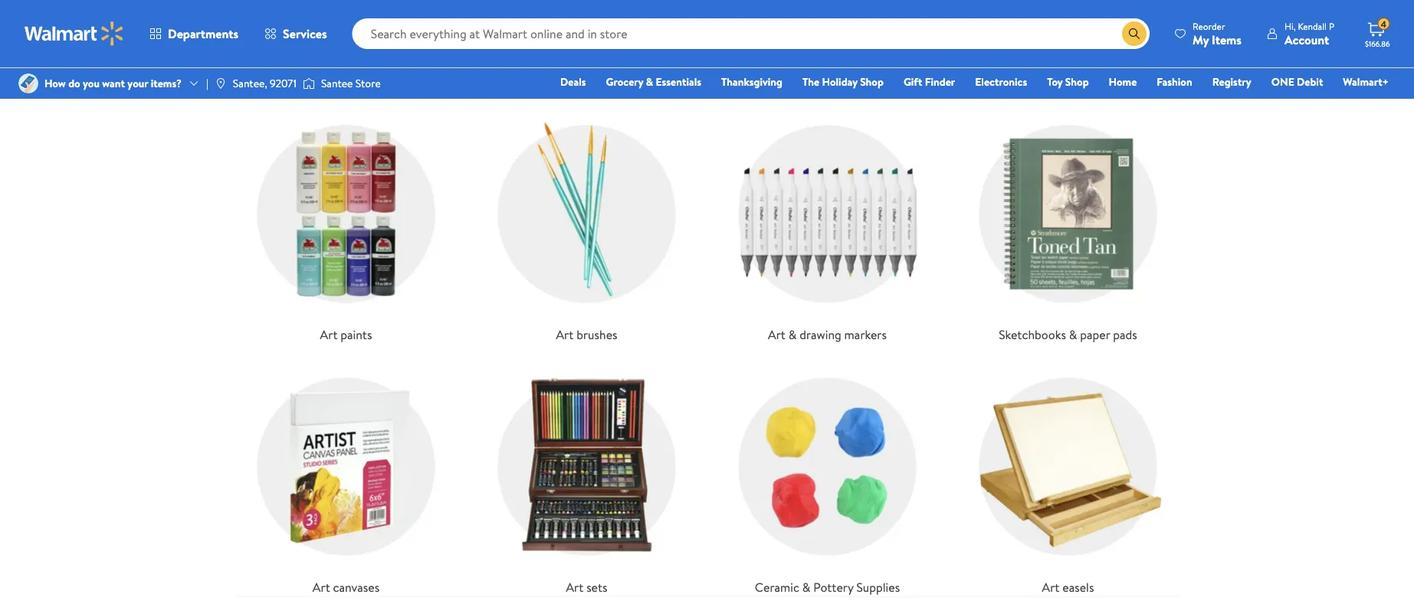 Task type: vqa. For each thing, say whether or not it's contained in the screenshot.
Auto link at the right top
no



Task type: describe. For each thing, give the bounding box(es) containing it.
art canvases link
[[235, 356, 457, 597]]

reorder
[[1193, 20, 1225, 33]]

fashion
[[1157, 74, 1192, 89]]

registry
[[1212, 74, 1251, 89]]

thanksgiving link
[[714, 74, 789, 90]]

delivery
[[434, 25, 467, 38]]

santee,
[[233, 76, 267, 91]]

& for sketchbooks
[[1069, 326, 1077, 343]]

items
[[1212, 31, 1242, 48]]

your
[[128, 76, 148, 91]]

0 horizontal spatial shop
[[235, 71, 269, 92]]

sketchbooks & paper pads
[[999, 326, 1137, 343]]

reorder my items
[[1193, 20, 1242, 48]]

art paints link
[[235, 103, 457, 344]]

2-day shipping
[[713, 5, 770, 18]]

list containing art paints
[[226, 91, 1188, 597]]

deals link
[[553, 74, 593, 90]]

1 product group from the left
[[238, 0, 374, 46]]

one debit
[[1271, 74, 1323, 89]]

items?
[[151, 76, 182, 91]]

see less
[[1143, 76, 1179, 90]]

 image for santee, 92071
[[214, 77, 227, 90]]

ceramic & pottery supplies
[[755, 579, 900, 596]]

paper
[[1080, 326, 1110, 343]]

deals
[[560, 74, 586, 89]]

thanksgiving
[[721, 74, 783, 89]]

markers
[[844, 326, 887, 343]]

Search search field
[[352, 18, 1150, 49]]

art & drawing markers link
[[716, 103, 939, 344]]

category
[[292, 71, 351, 92]]

shop by category
[[235, 71, 351, 92]]

store
[[355, 76, 381, 91]]

the holiday shop link
[[796, 74, 891, 90]]

the holiday shop
[[802, 74, 884, 89]]

shipping for 2-day shipping
[[737, 5, 770, 18]]

less
[[1162, 76, 1179, 90]]

by
[[272, 71, 288, 92]]

ceramic & pottery supplies link
[[716, 356, 939, 597]]

2 horizontal spatial shop
[[1065, 74, 1089, 89]]

art brushes
[[556, 326, 617, 343]]

brushes
[[577, 326, 617, 343]]

4
[[1381, 17, 1387, 30]]

supplies
[[856, 579, 900, 596]]

gift finder link
[[897, 74, 962, 90]]

art for art easels
[[1042, 579, 1060, 596]]

how
[[44, 76, 66, 91]]

toy shop link
[[1040, 74, 1096, 90]]

registry link
[[1205, 74, 1258, 90]]

kendall
[[1298, 20, 1327, 33]]

art sets link
[[476, 356, 698, 597]]

art sets
[[566, 579, 607, 596]]

one debit link
[[1264, 74, 1330, 90]]

ceramic
[[755, 579, 799, 596]]

art for art paints
[[320, 326, 338, 343]]

walmart+
[[1343, 74, 1389, 89]]

electronics link
[[968, 74, 1034, 90]]

paints
[[341, 326, 372, 343]]

see
[[1143, 76, 1160, 90]]

2 product group from the left
[[553, 0, 689, 46]]

art & drawing markers
[[768, 326, 887, 343]]

fashion link
[[1150, 74, 1199, 90]]

santee, 92071
[[233, 76, 297, 91]]

see less button
[[1143, 76, 1179, 90]]

departments
[[168, 25, 238, 42]]

toy shop
[[1047, 74, 1089, 89]]

art for art brushes
[[556, 326, 574, 343]]



Task type: locate. For each thing, give the bounding box(es) containing it.
art left brushes
[[556, 326, 574, 343]]

santee
[[321, 76, 353, 91]]

santee store
[[321, 76, 381, 91]]

1-day shipping
[[1028, 22, 1083, 35]]

art for art sets
[[566, 579, 583, 596]]

walmart+ link
[[1336, 74, 1396, 90]]

shipping up search search field
[[737, 5, 770, 18]]

gift
[[904, 74, 922, 89]]

shop left by
[[235, 71, 269, 92]]

art for art & drawing markers
[[768, 326, 786, 343]]

walmart image
[[25, 21, 124, 46]]

 image right 92071
[[303, 76, 315, 91]]

$166.86
[[1365, 38, 1390, 49]]

services
[[283, 25, 327, 42]]

sketchbooks & paper pads link
[[957, 103, 1179, 344]]

 image for how do you want your items?
[[18, 74, 38, 94]]

home link
[[1102, 74, 1144, 90]]

0 horizontal spatial  image
[[18, 74, 38, 94]]

shop right holiday
[[860, 74, 884, 89]]

0 horizontal spatial product group
[[238, 0, 374, 46]]

want
[[102, 76, 125, 91]]

p
[[1329, 20, 1334, 33]]

0 vertical spatial day
[[721, 5, 735, 18]]

how do you want your items?
[[44, 76, 182, 91]]

art paints
[[320, 326, 372, 343]]

day
[[721, 5, 735, 18], [1034, 22, 1048, 35]]

92071
[[270, 76, 297, 91]]

grocery
[[606, 74, 643, 89]]

services button
[[251, 15, 340, 52]]

electronics
[[975, 74, 1027, 89]]

art left easels
[[1042, 579, 1060, 596]]

& left "drawing"
[[788, 326, 797, 343]]

&
[[646, 74, 653, 89], [788, 326, 797, 343], [1069, 326, 1077, 343], [802, 579, 810, 596]]

finder
[[925, 74, 955, 89]]

1 horizontal spatial day
[[1034, 22, 1048, 35]]

shipping for 1-day shipping
[[1050, 22, 1083, 35]]

pottery
[[813, 579, 854, 596]]

product group up "grocery"
[[553, 0, 689, 46]]

art left paints
[[320, 326, 338, 343]]

one
[[1271, 74, 1294, 89]]

day for 1-
[[1034, 22, 1048, 35]]

 image left how
[[18, 74, 38, 94]]

0 vertical spatial shipping
[[737, 5, 770, 18]]

1 horizontal spatial product group
[[553, 0, 689, 46]]

holiday
[[822, 74, 857, 89]]

art canvases
[[313, 579, 380, 596]]

the
[[802, 74, 819, 89]]

do
[[68, 76, 80, 91]]

hi, kendall p account
[[1285, 20, 1334, 48]]

Walmart Site-Wide search field
[[352, 18, 1150, 49]]

sketchbooks
[[999, 326, 1066, 343]]

departments button
[[136, 15, 251, 52]]

art left "drawing"
[[768, 326, 786, 343]]

1 vertical spatial shipping
[[1050, 22, 1083, 35]]

drawing
[[800, 326, 841, 343]]

day up search search field
[[721, 5, 735, 18]]

1-
[[1028, 22, 1034, 35]]

|
[[206, 76, 208, 91]]

& for ceramic
[[802, 579, 810, 596]]

art brushes link
[[476, 103, 698, 344]]

 image right |
[[214, 77, 227, 90]]

shipping right 1-
[[1050, 22, 1083, 35]]

0 horizontal spatial day
[[721, 5, 735, 18]]

essentials
[[656, 74, 701, 89]]

debit
[[1297, 74, 1323, 89]]

art for art canvases
[[313, 579, 330, 596]]

& left pottery
[[802, 579, 810, 596]]

shop
[[235, 71, 269, 92], [860, 74, 884, 89], [1065, 74, 1089, 89]]

shop right toy
[[1065, 74, 1089, 89]]

pads
[[1113, 326, 1137, 343]]

& for grocery
[[646, 74, 653, 89]]

1 horizontal spatial shipping
[[1050, 22, 1083, 35]]

art left sets on the bottom left
[[566, 579, 583, 596]]

hi,
[[1285, 20, 1296, 33]]

search icon image
[[1128, 28, 1141, 40]]

1 horizontal spatial  image
[[214, 77, 227, 90]]

& for art
[[788, 326, 797, 343]]

& left paper
[[1069, 326, 1077, 343]]

1 vertical spatial day
[[1034, 22, 1048, 35]]

pickup
[[398, 25, 425, 38]]

easels
[[1063, 579, 1094, 596]]

shipping
[[737, 5, 770, 18], [1050, 22, 1083, 35]]

 image for santee store
[[303, 76, 315, 91]]

product group
[[238, 0, 374, 46], [553, 0, 689, 46], [867, 0, 1003, 46]]

2 horizontal spatial  image
[[303, 76, 315, 91]]

product group up the shop by category
[[238, 0, 374, 46]]

product group up finder
[[867, 0, 1003, 46]]

canvases
[[333, 579, 380, 596]]

grocery & essentials link
[[599, 74, 708, 90]]

art easels
[[1042, 579, 1094, 596]]

gift finder
[[904, 74, 955, 89]]

my
[[1193, 31, 1209, 48]]

2-
[[713, 5, 721, 18]]

& right "grocery"
[[646, 74, 653, 89]]

art
[[320, 326, 338, 343], [556, 326, 574, 343], [768, 326, 786, 343], [313, 579, 330, 596], [566, 579, 583, 596], [1042, 579, 1060, 596]]

sets
[[586, 579, 607, 596]]

art left canvases
[[313, 579, 330, 596]]

0 horizontal spatial shipping
[[737, 5, 770, 18]]

1 horizontal spatial shop
[[860, 74, 884, 89]]

list
[[226, 91, 1188, 597]]

toy
[[1047, 74, 1063, 89]]

2 horizontal spatial product group
[[867, 0, 1003, 46]]

 image
[[18, 74, 38, 94], [303, 76, 315, 91], [214, 77, 227, 90]]

shop inside "link"
[[860, 74, 884, 89]]

art easels link
[[957, 356, 1179, 597]]

account
[[1285, 31, 1329, 48]]

you
[[83, 76, 100, 91]]

day for 2-
[[721, 5, 735, 18]]

grocery & essentials
[[606, 74, 701, 89]]

3 product group from the left
[[867, 0, 1003, 46]]

day up toy
[[1034, 22, 1048, 35]]

home
[[1109, 74, 1137, 89]]



